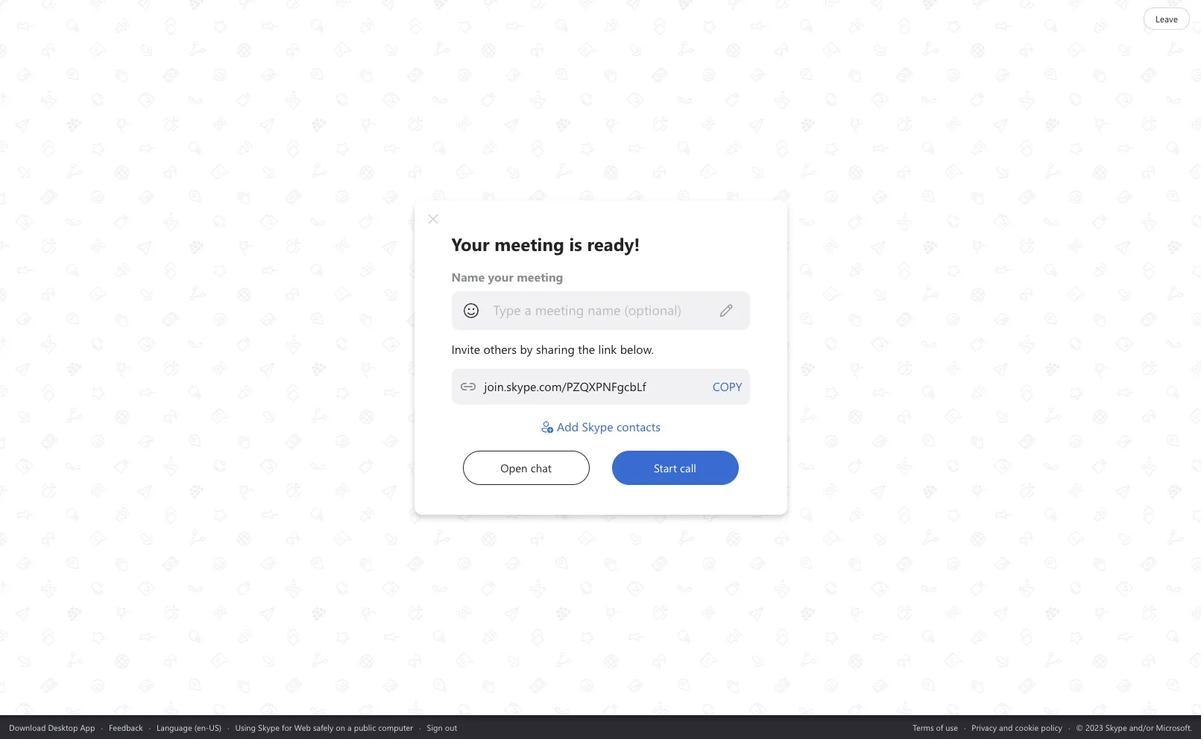Task type: vqa. For each thing, say whether or not it's contained in the screenshot.
Desktop
yes



Task type: describe. For each thing, give the bounding box(es) containing it.
feedback
[[109, 722, 143, 734]]

for
[[282, 722, 292, 734]]

using
[[235, 722, 256, 734]]

policy
[[1041, 722, 1063, 734]]

web
[[294, 722, 311, 734]]

on
[[336, 722, 345, 734]]

cookie
[[1015, 722, 1039, 734]]

a
[[348, 722, 352, 734]]

sign out
[[427, 722, 457, 734]]

computer
[[378, 722, 413, 734]]

app
[[80, 722, 95, 734]]

language (en-us) link
[[157, 722, 222, 734]]

use
[[946, 722, 958, 734]]

using skype for web safely on a public computer link
[[235, 722, 413, 734]]

and
[[1000, 722, 1013, 734]]

of
[[936, 722, 944, 734]]

(en-
[[194, 722, 209, 734]]

terms of use
[[913, 722, 958, 734]]



Task type: locate. For each thing, give the bounding box(es) containing it.
sign
[[427, 722, 443, 734]]

us)
[[209, 722, 222, 734]]

skype
[[258, 722, 280, 734]]

Type a meeting name (optional) text field
[[493, 302, 719, 319]]

safely
[[313, 722, 334, 734]]

terms of use link
[[913, 722, 958, 734]]

download desktop app
[[9, 722, 95, 734]]

privacy
[[972, 722, 997, 734]]

privacy and cookie policy link
[[972, 722, 1063, 734]]

download
[[9, 722, 46, 734]]

desktop
[[48, 722, 78, 734]]

public
[[354, 722, 376, 734]]

terms
[[913, 722, 934, 734]]

download desktop app link
[[9, 722, 95, 734]]

using skype for web safely on a public computer
[[235, 722, 413, 734]]

out
[[445, 722, 457, 734]]

sign out link
[[427, 722, 457, 734]]

feedback link
[[109, 722, 143, 734]]

language (en-us)
[[157, 722, 222, 734]]

privacy and cookie policy
[[972, 722, 1063, 734]]

language
[[157, 722, 192, 734]]



